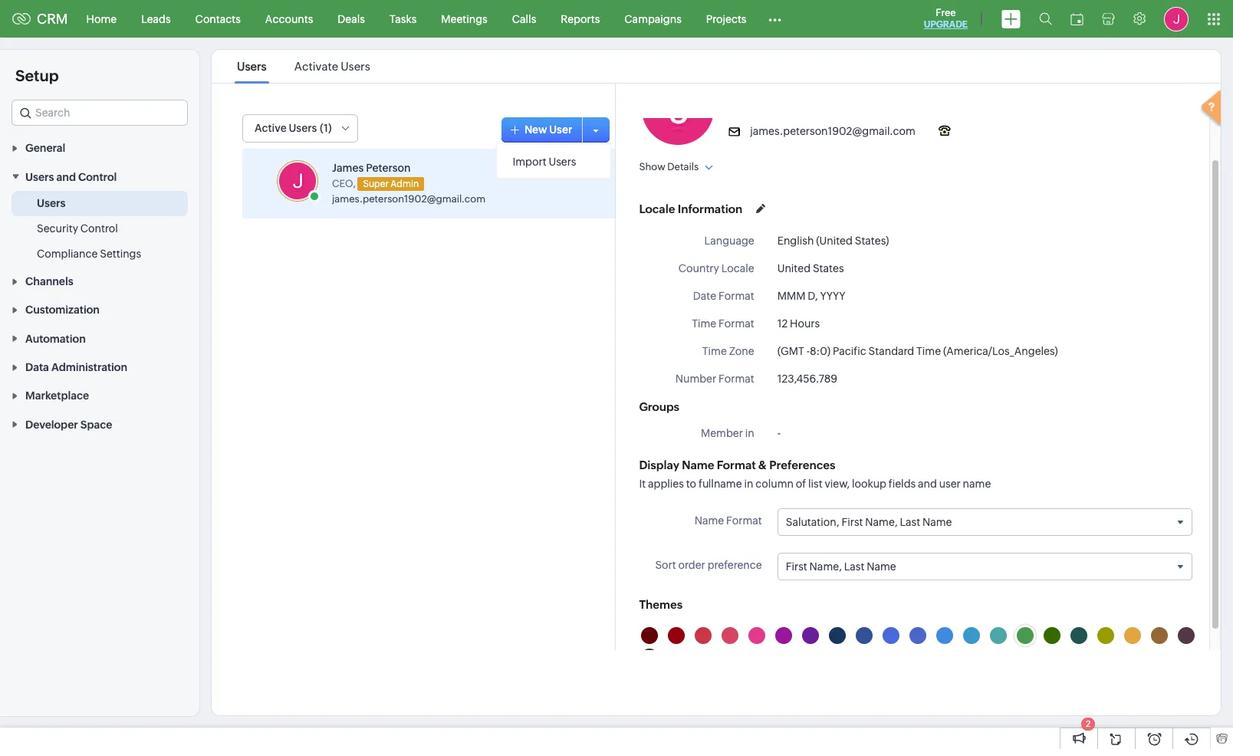 Task type: describe. For each thing, give the bounding box(es) containing it.
developer space
[[25, 419, 112, 431]]

2
[[1086, 720, 1091, 729]]

new
[[525, 123, 548, 135]]

time format
[[692, 318, 755, 330]]

security control link
[[37, 221, 118, 236]]

member in
[[701, 427, 755, 440]]

(america/los_angeles)
[[944, 345, 1059, 358]]

&
[[759, 459, 767, 472]]

accounts link
[[253, 0, 326, 37]]

states)
[[855, 235, 890, 247]]

Other Modules field
[[759, 7, 792, 31]]

format for date
[[719, 290, 755, 302]]

users down contacts link
[[237, 60, 267, 73]]

calls link
[[500, 0, 549, 37]]

sort order preference
[[656, 560, 763, 572]]

date
[[694, 290, 717, 302]]

0 vertical spatial james.peterson1902@gmail.com
[[751, 125, 916, 137]]

security control
[[37, 222, 118, 235]]

format for number
[[719, 373, 755, 385]]

list containing users
[[223, 50, 384, 83]]

format for name
[[727, 515, 763, 527]]

activate users
[[294, 60, 370, 73]]

users link for security control link
[[37, 195, 66, 211]]

12 hours
[[778, 318, 820, 330]]

users down user
[[549, 155, 577, 168]]

free upgrade
[[925, 7, 968, 30]]

security
[[37, 222, 78, 235]]

general button
[[0, 134, 200, 162]]

contacts
[[195, 13, 241, 25]]

import users
[[513, 155, 577, 168]]

salutation,
[[786, 516, 840, 529]]

calls
[[512, 13, 537, 25]]

information
[[678, 202, 743, 215]]

upgrade
[[925, 19, 968, 30]]

show details
[[640, 161, 699, 173]]

show
[[640, 161, 666, 173]]

details
[[668, 161, 699, 173]]

time right standard on the top right of page
[[917, 345, 942, 358]]

control inside dropdown button
[[78, 171, 117, 183]]

customization button
[[0, 295, 200, 324]]

calendar image
[[1071, 13, 1084, 25]]

crm link
[[12, 11, 68, 27]]

compliance settings link
[[37, 246, 141, 261]]

time for time zone
[[703, 345, 727, 358]]

name inside field
[[867, 561, 897, 573]]

12
[[778, 318, 788, 330]]

preferences
[[770, 459, 836, 472]]

james peterson ceo, super admin james.peterson1902@gmail.com
[[332, 162, 486, 205]]

accounts
[[265, 13, 313, 25]]

of
[[796, 478, 807, 490]]

deals link
[[326, 0, 377, 37]]

First Name, Last Name field
[[779, 554, 1192, 580]]

mmm d, yyyy
[[778, 290, 846, 302]]

1 vertical spatial -
[[778, 427, 781, 440]]

display
[[640, 459, 680, 472]]

channels button
[[0, 267, 200, 295]]

first name, last name
[[786, 561, 897, 573]]

name inside display name format & preferences it applies to fullname in column of list view, lookup fields and user name
[[682, 459, 715, 472]]

preference
[[708, 560, 763, 572]]

automation
[[25, 333, 86, 345]]

users (1)
[[289, 122, 332, 134]]

marketplace
[[25, 390, 89, 402]]

developer space button
[[0, 410, 200, 439]]

country
[[679, 262, 720, 275]]

compliance settings
[[37, 248, 141, 260]]

0 horizontal spatial locale
[[640, 202, 676, 215]]

standard
[[869, 345, 915, 358]]

space
[[80, 419, 112, 431]]

applies
[[648, 478, 684, 490]]

automation button
[[0, 324, 200, 353]]

active
[[255, 122, 287, 134]]

last inside field
[[900, 516, 921, 529]]

salutation, first name, last name
[[786, 516, 953, 529]]

control inside region
[[80, 222, 118, 235]]

james.peterson1902@gmail.com link
[[332, 193, 486, 205]]

format inside display name format & preferences it applies to fullname in column of list view, lookup fields and user name
[[717, 459, 756, 472]]

customization
[[25, 304, 100, 316]]

sort
[[656, 560, 677, 572]]

english
[[778, 235, 814, 247]]

and inside display name format & preferences it applies to fullname in column of list view, lookup fields and user name
[[918, 478, 938, 490]]

free
[[936, 7, 957, 18]]

campaigns link
[[613, 0, 694, 37]]

administration
[[51, 361, 127, 374]]

first inside field
[[842, 516, 864, 529]]

yyyy
[[821, 290, 846, 302]]

ceo,
[[332, 178, 356, 189]]

0 horizontal spatial james.peterson1902@gmail.com
[[332, 193, 486, 205]]

tasks
[[390, 13, 417, 25]]

channels
[[25, 276, 73, 288]]

settings
[[100, 248, 141, 260]]

locale information
[[640, 202, 743, 215]]



Task type: vqa. For each thing, say whether or not it's contained in the screenshot.
Time associated with Time Format
yes



Task type: locate. For each thing, give the bounding box(es) containing it.
name down fullname
[[695, 515, 725, 527]]

super
[[363, 178, 389, 189]]

james
[[332, 162, 364, 174]]

leads
[[141, 13, 171, 25]]

locale down language
[[722, 262, 755, 275]]

data administration button
[[0, 353, 200, 381]]

first right salutation,
[[842, 516, 864, 529]]

0 vertical spatial -
[[807, 345, 810, 358]]

users down general
[[25, 171, 54, 183]]

control
[[78, 171, 117, 183], [80, 222, 118, 235]]

time left zone
[[703, 345, 727, 358]]

fields
[[889, 478, 916, 490]]

general
[[25, 142, 65, 155]]

users and control region
[[0, 191, 200, 267]]

0 horizontal spatial users link
[[37, 195, 66, 211]]

profile element
[[1156, 0, 1199, 37]]

last
[[900, 516, 921, 529], [845, 561, 865, 573]]

data administration
[[25, 361, 127, 374]]

users link for the activate users link
[[235, 60, 269, 73]]

last down fields at right
[[900, 516, 921, 529]]

time zone
[[703, 345, 755, 358]]

first
[[842, 516, 864, 529], [786, 561, 808, 573]]

order
[[679, 560, 706, 572]]

1 horizontal spatial last
[[900, 516, 921, 529]]

time for time format
[[692, 318, 717, 330]]

0 vertical spatial control
[[78, 171, 117, 183]]

0 vertical spatial last
[[900, 516, 921, 529]]

states
[[813, 262, 844, 275]]

campaigns
[[625, 13, 682, 25]]

1 horizontal spatial locale
[[722, 262, 755, 275]]

(united
[[817, 235, 853, 247]]

1 vertical spatial first
[[786, 561, 808, 573]]

last down the salutation, first name, last name
[[845, 561, 865, 573]]

users and control button
[[0, 162, 200, 191]]

format down zone
[[719, 373, 755, 385]]

control up compliance settings link
[[80, 222, 118, 235]]

create menu image
[[1002, 10, 1021, 28]]

1 vertical spatial locale
[[722, 262, 755, 275]]

1 horizontal spatial name,
[[866, 516, 898, 529]]

first inside field
[[786, 561, 808, 573]]

column
[[756, 478, 794, 490]]

mmm
[[778, 290, 806, 302]]

0 horizontal spatial name,
[[810, 561, 842, 573]]

0 vertical spatial and
[[56, 171, 76, 183]]

english (united states)
[[778, 235, 890, 247]]

users inside region
[[37, 197, 66, 209]]

home link
[[74, 0, 129, 37]]

0 vertical spatial locale
[[640, 202, 676, 215]]

deals
[[338, 13, 365, 25]]

format up fullname
[[717, 459, 756, 472]]

format up time format
[[719, 290, 755, 302]]

name, inside salutation, first name, last name field
[[866, 516, 898, 529]]

new user button
[[502, 117, 588, 142]]

users up security
[[37, 197, 66, 209]]

users and control
[[25, 171, 117, 183]]

name format
[[695, 515, 763, 527]]

control down general 'dropdown button'
[[78, 171, 117, 183]]

in left the column
[[745, 478, 754, 490]]

name down the salutation, first name, last name
[[867, 561, 897, 573]]

lookup
[[852, 478, 887, 490]]

users right activate
[[341, 60, 370, 73]]

name, inside first name, last name field
[[810, 561, 842, 573]]

zone
[[729, 345, 755, 358]]

1 horizontal spatial james.peterson1902@gmail.com
[[751, 125, 916, 137]]

last inside field
[[845, 561, 865, 573]]

admin
[[391, 178, 419, 189]]

name
[[963, 478, 992, 490]]

hours
[[790, 318, 820, 330]]

locale down show on the right of page
[[640, 202, 676, 215]]

in inside display name format & preferences it applies to fullname in column of list view, lookup fields and user name
[[745, 478, 754, 490]]

time
[[692, 318, 717, 330], [703, 345, 727, 358], [917, 345, 942, 358]]

first down salutation,
[[786, 561, 808, 573]]

1 vertical spatial james.peterson1902@gmail.com
[[332, 193, 486, 205]]

1 vertical spatial and
[[918, 478, 938, 490]]

pacific
[[833, 345, 867, 358]]

active users (1)
[[255, 122, 332, 134]]

and
[[56, 171, 76, 183], [918, 478, 938, 490]]

projects link
[[694, 0, 759, 37]]

search element
[[1031, 0, 1062, 38]]

- right (gmt
[[807, 345, 810, 358]]

1 horizontal spatial users link
[[235, 60, 269, 73]]

users inside dropdown button
[[25, 171, 54, 183]]

users link down contacts link
[[235, 60, 269, 73]]

locale
[[640, 202, 676, 215], [722, 262, 755, 275]]

1 vertical spatial name,
[[810, 561, 842, 573]]

view,
[[825, 478, 850, 490]]

crm
[[37, 11, 68, 27]]

format for time
[[719, 318, 755, 330]]

- up preferences
[[778, 427, 781, 440]]

0 vertical spatial name,
[[866, 516, 898, 529]]

name up to on the right of the page
[[682, 459, 715, 472]]

and left user on the right of the page
[[918, 478, 938, 490]]

fullname
[[699, 478, 742, 490]]

activate users link
[[292, 60, 373, 73]]

0 horizontal spatial last
[[845, 561, 865, 573]]

search image
[[1040, 12, 1053, 25]]

home
[[86, 13, 117, 25]]

projects
[[707, 13, 747, 25]]

groups
[[640, 401, 680, 414]]

users link inside region
[[37, 195, 66, 211]]

create menu element
[[993, 0, 1031, 37]]

0 vertical spatial users link
[[235, 60, 269, 73]]

show details link
[[640, 161, 714, 173]]

themes
[[640, 599, 683, 612]]

0 horizontal spatial -
[[778, 427, 781, 440]]

and inside dropdown button
[[56, 171, 76, 183]]

123,456.789
[[778, 373, 838, 385]]

name,
[[866, 516, 898, 529], [810, 561, 842, 573]]

(gmt -8:0) pacific standard time (america/los_angeles)
[[778, 345, 1059, 358]]

leads link
[[129, 0, 183, 37]]

1 horizontal spatial and
[[918, 478, 938, 490]]

0 vertical spatial in
[[746, 427, 755, 440]]

1 vertical spatial in
[[745, 478, 754, 490]]

united states
[[778, 262, 844, 275]]

1 horizontal spatial first
[[842, 516, 864, 529]]

display name format & preferences it applies to fullname in column of list view, lookup fields and user name
[[640, 459, 992, 490]]

name, down salutation,
[[810, 561, 842, 573]]

0 horizontal spatial first
[[786, 561, 808, 573]]

meetings
[[441, 13, 488, 25]]

name inside field
[[923, 516, 953, 529]]

setup
[[15, 67, 59, 84]]

activate
[[294, 60, 339, 73]]

Search text field
[[12, 101, 187, 125]]

0 horizontal spatial and
[[56, 171, 76, 183]]

users link
[[235, 60, 269, 73], [37, 195, 66, 211]]

0 vertical spatial first
[[842, 516, 864, 529]]

1 vertical spatial users link
[[37, 195, 66, 211]]

marketplace button
[[0, 381, 200, 410]]

8:0)
[[810, 345, 831, 358]]

list
[[223, 50, 384, 83]]

date format
[[694, 290, 755, 302]]

1 horizontal spatial -
[[807, 345, 810, 358]]

in
[[746, 427, 755, 440], [745, 478, 754, 490]]

format up zone
[[719, 318, 755, 330]]

1 vertical spatial last
[[845, 561, 865, 573]]

name down user on the right of the page
[[923, 516, 953, 529]]

data
[[25, 361, 49, 374]]

in right member
[[746, 427, 755, 440]]

profile image
[[1165, 7, 1189, 31]]

time down date
[[692, 318, 717, 330]]

import
[[513, 155, 547, 168]]

contacts link
[[183, 0, 253, 37]]

users link up security
[[37, 195, 66, 211]]

language
[[705, 235, 755, 247]]

to
[[687, 478, 697, 490]]

None field
[[12, 100, 188, 126]]

it
[[640, 478, 646, 490]]

and down general
[[56, 171, 76, 183]]

developer
[[25, 419, 78, 431]]

reports link
[[549, 0, 613, 37]]

format down fullname
[[727, 515, 763, 527]]

1 vertical spatial control
[[80, 222, 118, 235]]

tasks link
[[377, 0, 429, 37]]

Salutation, First Name, Last Name field
[[779, 510, 1192, 536]]

name, down lookup
[[866, 516, 898, 529]]



